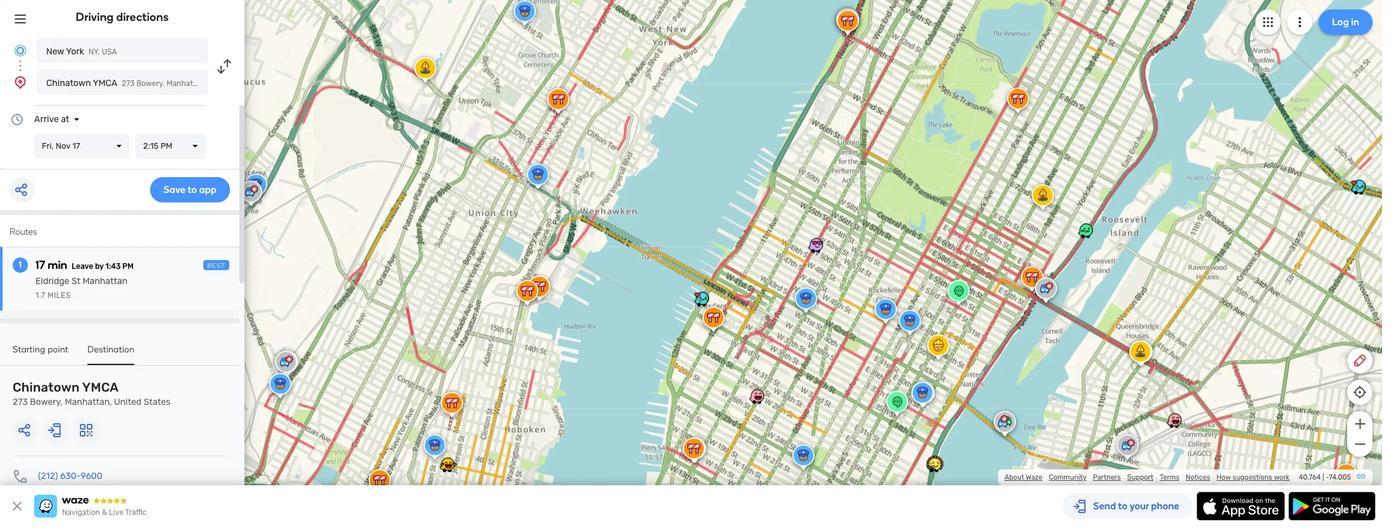 Task type: vqa. For each thing, say whether or not it's contained in the screenshot.
fourth Case from the right
no



Task type: describe. For each thing, give the bounding box(es) containing it.
support
[[1127, 474, 1154, 482]]

new york ny, usa
[[46, 46, 117, 57]]

destination button
[[87, 345, 134, 366]]

17 inside 'list box'
[[72, 141, 80, 151]]

(212) 630-9600 link
[[38, 471, 102, 482]]

0 horizontal spatial states
[[144, 397, 170, 408]]

how suggestions work link
[[1217, 474, 1290, 482]]

directions
[[116, 10, 169, 24]]

-
[[1326, 474, 1329, 482]]

1 vertical spatial bowery,
[[30, 397, 63, 408]]

0 vertical spatial bowery,
[[137, 79, 165, 88]]

&
[[102, 509, 107, 518]]

x image
[[10, 499, 25, 514]]

ny,
[[89, 48, 100, 56]]

notices link
[[1186, 474, 1210, 482]]

starting point button
[[13, 345, 68, 364]]

navigation
[[62, 509, 100, 518]]

0 horizontal spatial manhattan,
[[65, 397, 112, 408]]

driving directions
[[76, 10, 169, 24]]

notices
[[1186, 474, 1210, 482]]

1 vertical spatial 273
[[13, 397, 28, 408]]

routes
[[10, 227, 37, 238]]

0 vertical spatial chinatown
[[46, 78, 91, 89]]

fri, nov 17
[[42, 141, 80, 151]]

how
[[1217, 474, 1231, 482]]

call image
[[13, 469, 28, 485]]

0 vertical spatial united
[[209, 79, 232, 88]]

clock image
[[10, 112, 25, 127]]

support link
[[1127, 474, 1154, 482]]

community link
[[1049, 474, 1087, 482]]

terms link
[[1160, 474, 1180, 482]]

destination
[[87, 345, 134, 355]]

1 horizontal spatial manhattan,
[[167, 79, 207, 88]]

partners link
[[1093, 474, 1121, 482]]

0 vertical spatial ymca
[[93, 78, 117, 89]]

nov
[[56, 141, 70, 151]]

40.764
[[1299, 474, 1321, 482]]

traffic
[[125, 509, 147, 518]]

navigation & live traffic
[[62, 509, 147, 518]]

best
[[207, 262, 226, 270]]

location image
[[13, 75, 28, 90]]

0 vertical spatial 273
[[122, 79, 135, 88]]

pencil image
[[1352, 353, 1368, 369]]

about
[[1005, 474, 1024, 482]]

74.005
[[1329, 474, 1351, 482]]

fri, nov 17 list box
[[34, 134, 129, 159]]

zoom out image
[[1352, 437, 1368, 452]]

fri,
[[42, 141, 54, 151]]

eldridge st manhattan 1.7 miles
[[35, 276, 127, 300]]

starting point
[[13, 345, 68, 355]]



Task type: locate. For each thing, give the bounding box(es) containing it.
17
[[72, 141, 80, 151], [35, 258, 45, 272]]

community
[[1049, 474, 1087, 482]]

1 horizontal spatial 17
[[72, 141, 80, 151]]

terms
[[1160, 474, 1180, 482]]

chinatown down 'starting point' button
[[13, 380, 80, 395]]

leave
[[72, 262, 93, 271]]

|
[[1323, 474, 1324, 482]]

suggestions
[[1233, 474, 1273, 482]]

0 horizontal spatial bowery,
[[30, 397, 63, 408]]

1 vertical spatial united
[[114, 397, 142, 408]]

2:15 pm
[[143, 141, 172, 151]]

pm inside list box
[[161, 141, 172, 151]]

chinatown inside chinatown ymca 273 bowery, manhattan, united states
[[13, 380, 80, 395]]

1 horizontal spatial bowery,
[[137, 79, 165, 88]]

pm right 1:43
[[122, 262, 134, 271]]

driving
[[76, 10, 114, 24]]

1 vertical spatial pm
[[122, 262, 134, 271]]

17 right nov
[[72, 141, 80, 151]]

manhattan
[[83, 276, 127, 287]]

bowery, up 2:15
[[137, 79, 165, 88]]

ymca inside chinatown ymca 273 bowery, manhattan, united states
[[82, 380, 119, 395]]

1.7
[[35, 291, 45, 300]]

link image
[[1356, 472, 1366, 482]]

1 horizontal spatial 273
[[122, 79, 135, 88]]

9600
[[81, 471, 102, 482]]

work
[[1274, 474, 1290, 482]]

chinatown ymca 273 bowery, manhattan, united states
[[46, 78, 257, 89], [13, 380, 170, 408]]

at
[[61, 114, 69, 125]]

40.764 | -74.005
[[1299, 474, 1351, 482]]

1 horizontal spatial united
[[209, 79, 232, 88]]

united
[[209, 79, 232, 88], [114, 397, 142, 408]]

1 vertical spatial chinatown ymca 273 bowery, manhattan, united states
[[13, 380, 170, 408]]

0 horizontal spatial 17
[[35, 258, 45, 272]]

1 vertical spatial manhattan,
[[65, 397, 112, 408]]

york
[[66, 46, 84, 57]]

chinatown down the 'york'
[[46, 78, 91, 89]]

arrive at
[[34, 114, 69, 125]]

about waze link
[[1005, 474, 1043, 482]]

0 vertical spatial states
[[234, 79, 257, 88]]

chinatown
[[46, 78, 91, 89], [13, 380, 80, 395]]

about waze community partners support terms notices how suggestions work
[[1005, 474, 1290, 482]]

2:15 pm list box
[[136, 134, 205, 159]]

0 vertical spatial pm
[[161, 141, 172, 151]]

0 vertical spatial chinatown ymca 273 bowery, manhattan, united states
[[46, 78, 257, 89]]

2:15
[[143, 141, 159, 151]]

1 vertical spatial ymca
[[82, 380, 119, 395]]

1:43
[[105, 262, 121, 271]]

current location image
[[13, 43, 28, 58]]

ymca down destination button
[[82, 380, 119, 395]]

ymca down usa at the top left
[[93, 78, 117, 89]]

min
[[48, 258, 67, 272]]

0 vertical spatial 17
[[72, 141, 80, 151]]

manhattan,
[[167, 79, 207, 88], [65, 397, 112, 408]]

0 horizontal spatial 273
[[13, 397, 28, 408]]

(212) 630-9600
[[38, 471, 102, 482]]

new
[[46, 46, 64, 57]]

1 vertical spatial states
[[144, 397, 170, 408]]

pm
[[161, 141, 172, 151], [122, 262, 134, 271]]

1
[[19, 260, 22, 270]]

1 vertical spatial 17
[[35, 258, 45, 272]]

point
[[48, 345, 68, 355]]

1 vertical spatial chinatown
[[13, 380, 80, 395]]

pm right 2:15
[[161, 141, 172, 151]]

17 left min at left
[[35, 258, 45, 272]]

starting
[[13, 345, 45, 355]]

630-
[[60, 471, 81, 482]]

bowery,
[[137, 79, 165, 88], [30, 397, 63, 408]]

1 horizontal spatial pm
[[161, 141, 172, 151]]

arrive
[[34, 114, 59, 125]]

st
[[72, 276, 81, 287]]

ymca
[[93, 78, 117, 89], [82, 380, 119, 395]]

eldridge
[[35, 276, 69, 287]]

partners
[[1093, 474, 1121, 482]]

chinatown ymca 273 bowery, manhattan, united states down destination button
[[13, 380, 170, 408]]

0 vertical spatial manhattan,
[[167, 79, 207, 88]]

273
[[122, 79, 135, 88], [13, 397, 28, 408]]

waze
[[1026, 474, 1043, 482]]

0 horizontal spatial united
[[114, 397, 142, 408]]

17 min leave by 1:43 pm
[[35, 258, 134, 272]]

usa
[[102, 48, 117, 56]]

(212)
[[38, 471, 58, 482]]

live
[[109, 509, 123, 518]]

1 horizontal spatial states
[[234, 79, 257, 88]]

states
[[234, 79, 257, 88], [144, 397, 170, 408]]

pm inside 17 min leave by 1:43 pm
[[122, 262, 134, 271]]

bowery, down 'starting point' button
[[30, 397, 63, 408]]

0 horizontal spatial pm
[[122, 262, 134, 271]]

miles
[[47, 291, 71, 300]]

by
[[95, 262, 104, 271]]

zoom in image
[[1352, 417, 1368, 432]]

chinatown ymca 273 bowery, manhattan, united states down usa at the top left
[[46, 78, 257, 89]]



